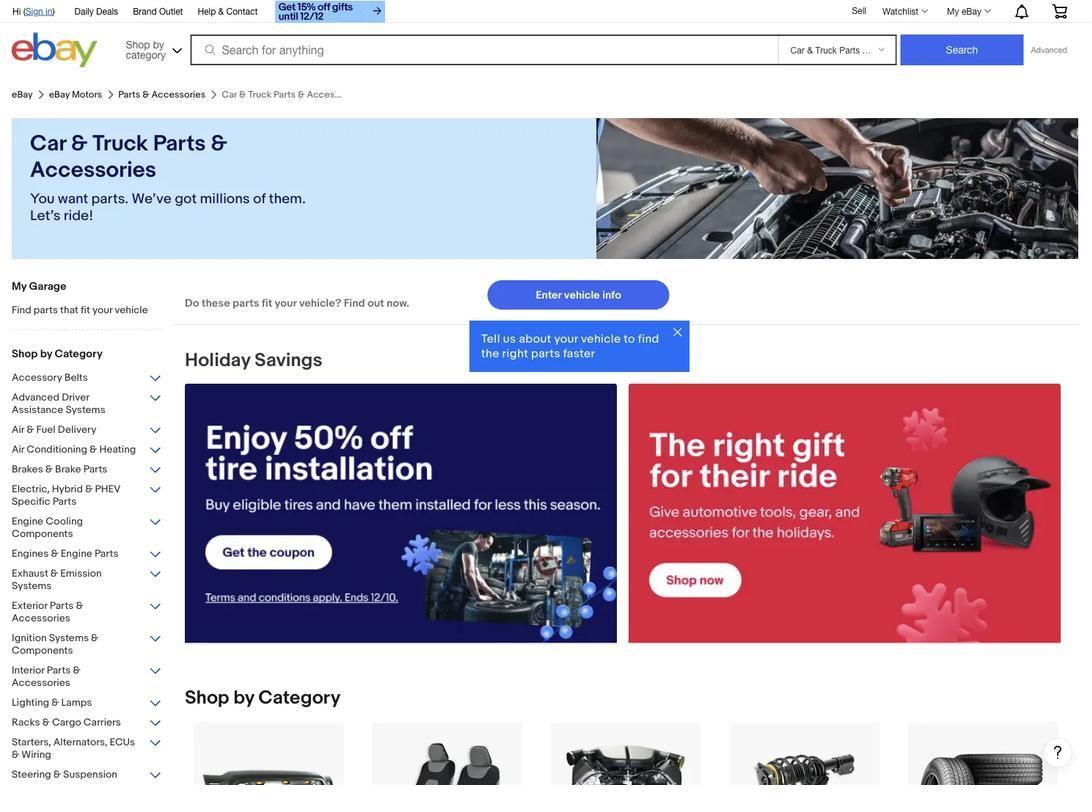 Task type: describe. For each thing, give the bounding box(es) containing it.
brand
[[133, 6, 157, 16]]

parts right exterior
[[50, 600, 74, 612]]

exterior
[[12, 600, 47, 612]]

0 horizontal spatial engine
[[12, 515, 43, 528]]

suspension
[[63, 768, 117, 781]]

do
[[185, 297, 199, 310]]

accessories down category
[[152, 89, 206, 100]]

savings
[[255, 349, 323, 372]]

none text field the right gift for their ride
[[629, 384, 1061, 644]]

parts right interior
[[47, 664, 71, 677]]

brakes
[[12, 463, 43, 476]]

enjoy 50% off tire installation image
[[185, 384, 617, 643]]

engines
[[12, 548, 49, 560]]

carriers
[[84, 716, 121, 729]]

parts inside find parts that fit your vehicle link
[[34, 304, 58, 316]]

the
[[481, 346, 500, 361]]

Search for anything text field
[[193, 36, 775, 64]]

sell
[[852, 5, 867, 15]]

do these parts fit your vehicle? find out now.
[[185, 297, 409, 310]]

2 air from the top
[[12, 443, 24, 456]]

ignition
[[12, 632, 47, 644]]

1 horizontal spatial parts
[[233, 297, 259, 310]]

& left 'phev'
[[85, 483, 93, 495]]

0 horizontal spatial shop by category
[[12, 347, 103, 360]]

to
[[624, 332, 635, 346]]

find
[[638, 332, 660, 346]]

2 vertical spatial systems
[[49, 632, 89, 644]]

now.
[[387, 297, 409, 310]]

interior parts & accessories button
[[12, 664, 162, 691]]

accessory belts button
[[12, 371, 162, 385]]

enter
[[536, 288, 562, 302]]

right
[[502, 346, 529, 361]]

in
[[46, 6, 52, 16]]

help & contact
[[198, 6, 258, 16]]

faster
[[564, 346, 596, 361]]

cooling
[[46, 515, 83, 528]]

sell link
[[846, 5, 873, 15]]

& right steering
[[53, 768, 61, 781]]

& left fuel
[[27, 424, 34, 436]]

enter vehicle info
[[536, 288, 622, 302]]

truck
[[92, 131, 148, 157]]

& left brake at the left of the page
[[45, 463, 53, 476]]

accessory belts advanced driver assistance systems air & fuel delivery air conditioning & heating brakes & brake parts electric, hybrid & phev specific parts engine cooling components engines & engine parts exhaust & emission systems exterior parts & accessories ignition systems & components interior parts & accessories lighting & lamps racks & cargo carriers starters, alternators, ecus & wiring steering & suspension
[[12, 371, 136, 781]]

wiring
[[21, 749, 51, 761]]

enter vehicle info button
[[488, 280, 670, 310]]

exhaust & emission systems button
[[12, 567, 162, 594]]

accessory
[[12, 371, 62, 384]]

outlet
[[159, 6, 183, 16]]

find parts that fit your vehicle
[[12, 304, 148, 316]]

parts right motors
[[118, 89, 140, 100]]

your inside tell us about your vehicle to find the right parts faster
[[554, 332, 578, 346]]

help
[[198, 6, 216, 16]]

holiday
[[185, 349, 250, 372]]

find inside "main content"
[[344, 297, 365, 310]]

1 vertical spatial engine
[[61, 548, 92, 560]]

your for vehicle?
[[275, 297, 297, 310]]

car & truck parts & accessories you want parts. we've got millions of them. let's ride!
[[30, 131, 306, 225]]

lamps
[[61, 697, 92, 709]]

ebay for ebay motors
[[49, 89, 70, 100]]

advanced link
[[1024, 35, 1075, 65]]

exterior parts & accessories button
[[12, 600, 162, 626]]

them.
[[269, 190, 306, 208]]

0 horizontal spatial shop
[[12, 347, 38, 360]]

millions
[[200, 190, 250, 208]]

cargo
[[52, 716, 81, 729]]

alternators,
[[53, 736, 107, 749]]

emission
[[60, 567, 102, 580]]

air & fuel delivery button
[[12, 424, 162, 437]]

close image
[[674, 328, 683, 337]]

racks
[[12, 716, 40, 729]]

watchlist link
[[875, 2, 935, 20]]

accessories up ignition
[[12, 612, 70, 625]]

conditioning
[[27, 443, 87, 456]]

lighting
[[12, 697, 49, 709]]

daily deals link
[[75, 4, 118, 20]]

advanced driver assistance systems button
[[12, 391, 162, 418]]

brand outlet link
[[133, 4, 183, 20]]

electric, hybrid & phev specific parts button
[[12, 483, 162, 509]]

ecus
[[110, 736, 135, 749]]

daily deals
[[75, 6, 118, 16]]

interior
[[12, 664, 45, 677]]

you
[[30, 190, 55, 208]]

1 vertical spatial by
[[40, 347, 52, 360]]

brand outlet
[[133, 6, 183, 16]]

category
[[126, 48, 166, 61]]

& right car
[[71, 131, 88, 157]]

starters, alternators, ecus & wiring button
[[12, 736, 162, 763]]

motors
[[72, 89, 102, 100]]

tell us about your vehicle to find the right parts faster tooltip
[[470, 311, 690, 372]]

parts inside tell us about your vehicle to find the right parts faster
[[531, 346, 561, 361]]

these
[[202, 297, 230, 310]]

tell
[[481, 332, 501, 346]]

us
[[503, 332, 516, 346]]

vehicle inside button
[[564, 288, 600, 302]]

none submit inside shop by category "banner"
[[901, 34, 1024, 65]]

ebay motors link
[[49, 89, 102, 100]]

2 components from the top
[[12, 644, 73, 657]]

ebay for ebay
[[12, 89, 33, 100]]

(
[[23, 6, 26, 16]]

exhaust
[[12, 567, 48, 580]]

& right exhaust
[[51, 567, 58, 580]]

category inside "main content"
[[259, 687, 341, 710]]

my ebay link
[[940, 2, 998, 20]]

delivery
[[58, 424, 96, 436]]

ride!
[[64, 207, 93, 225]]

your for vehicle
[[92, 304, 112, 316]]

1 vertical spatial vehicle
[[115, 304, 148, 316]]

by inside "main content"
[[234, 687, 254, 710]]

specific
[[12, 495, 50, 508]]

help & contact link
[[198, 4, 258, 20]]

ebay link
[[12, 89, 33, 100]]

0 horizontal spatial find
[[12, 304, 31, 316]]

heating
[[99, 443, 136, 456]]

vehicle?
[[299, 297, 342, 310]]



Task type: locate. For each thing, give the bounding box(es) containing it.
0 vertical spatial by
[[153, 38, 164, 50]]

2 horizontal spatial ebay
[[962, 6, 982, 16]]

hi
[[12, 6, 21, 16]]

components
[[12, 528, 73, 540], [12, 644, 73, 657]]

get an extra 15% off image
[[275, 1, 385, 23]]

1 vertical spatial advanced
[[12, 391, 60, 404]]

parts up cooling
[[53, 495, 77, 508]]

& right help
[[218, 6, 224, 16]]

by inside shop by category
[[153, 38, 164, 50]]

holiday savings
[[185, 349, 323, 372]]

parts down parts & accessories link
[[153, 131, 206, 157]]

your shopping cart image
[[1052, 4, 1069, 19]]

ebay inside account navigation
[[962, 6, 982, 16]]

1 horizontal spatial category
[[259, 687, 341, 710]]

fit
[[262, 297, 272, 310], [81, 304, 90, 316]]

0 vertical spatial air
[[12, 424, 24, 436]]

shop by category inside "main content"
[[185, 687, 341, 710]]

fit inside "main content"
[[262, 297, 272, 310]]

the right gift for their ride image
[[629, 384, 1061, 643]]

steering
[[12, 768, 51, 781]]

& left lamps
[[52, 697, 59, 709]]

your left vehicle? at the left of the page
[[275, 297, 297, 310]]

fit for parts
[[262, 297, 272, 310]]

air down assistance
[[12, 424, 24, 436]]

0 horizontal spatial advanced
[[12, 391, 60, 404]]

parts down "about"
[[531, 346, 561, 361]]

shop by category
[[12, 347, 103, 360], [185, 687, 341, 710]]

1 vertical spatial shop
[[12, 347, 38, 360]]

1 vertical spatial shop by category
[[185, 687, 341, 710]]

0 horizontal spatial your
[[92, 304, 112, 316]]

systems up exterior
[[12, 580, 52, 592]]

fit right that
[[81, 304, 90, 316]]

& up millions
[[211, 131, 227, 157]]

parts.
[[91, 190, 129, 208]]

main content containing holiday savings
[[173, 280, 1079, 785]]

1 vertical spatial air
[[12, 443, 24, 456]]

0 vertical spatial components
[[12, 528, 73, 540]]

& down the exhaust & emission systems dropdown button
[[76, 600, 83, 612]]

your up faster
[[554, 332, 578, 346]]

car
[[30, 131, 66, 157]]

want
[[58, 190, 88, 208]]

vehicle up arrow up 'image'
[[564, 288, 600, 302]]

0 vertical spatial category
[[55, 347, 103, 360]]

fuel
[[36, 424, 56, 436]]

accessories inside the car & truck parts & accessories you want parts. we've got millions of them. let's ride!
[[30, 157, 156, 183]]

air up brakes
[[12, 443, 24, 456]]

starters,
[[12, 736, 51, 749]]

0 vertical spatial shop by category
[[12, 347, 103, 360]]

1 horizontal spatial engine
[[61, 548, 92, 560]]

parts right these
[[233, 297, 259, 310]]

your right that
[[92, 304, 112, 316]]

driver
[[62, 391, 89, 404]]

shop inside "main content"
[[185, 687, 229, 710]]

find down my garage
[[12, 304, 31, 316]]

systems
[[66, 404, 106, 416], [12, 580, 52, 592], [49, 632, 89, 644]]

shop by category
[[126, 38, 166, 61]]

1 horizontal spatial shop
[[126, 38, 150, 50]]

1 horizontal spatial ebay
[[49, 89, 70, 100]]

engines & engine parts button
[[12, 548, 162, 561]]

2 vertical spatial by
[[234, 687, 254, 710]]

1 horizontal spatial advanced
[[1032, 45, 1068, 55]]

my ebay
[[948, 6, 982, 16]]

parts down air conditioning & heating dropdown button
[[84, 463, 107, 476]]

0 vertical spatial advanced
[[1032, 45, 1068, 55]]

2 horizontal spatial your
[[554, 332, 578, 346]]

parts
[[118, 89, 140, 100], [153, 131, 206, 157], [84, 463, 107, 476], [53, 495, 77, 508], [95, 548, 119, 560], [50, 600, 74, 612], [47, 664, 71, 677]]

deals
[[96, 6, 118, 16]]

brake
[[55, 463, 81, 476]]

advanced inside accessory belts advanced driver assistance systems air & fuel delivery air conditioning & heating brakes & brake parts electric, hybrid & phev specific parts engine cooling components engines & engine parts exhaust & emission systems exterior parts & accessories ignition systems & components interior parts & accessories lighting & lamps racks & cargo carriers starters, alternators, ecus & wiring steering & suspension
[[12, 391, 60, 404]]

accessories up parts. on the left
[[30, 157, 156, 183]]

contact
[[226, 6, 258, 16]]

ebay right watchlist link
[[962, 6, 982, 16]]

that
[[60, 304, 79, 316]]

1 none text field from the left
[[185, 384, 617, 644]]

let's
[[30, 207, 61, 225]]

2 horizontal spatial shop
[[185, 687, 229, 710]]

steering & suspension button
[[12, 768, 162, 782]]

2 vertical spatial vehicle
[[581, 332, 621, 346]]

1 components from the top
[[12, 528, 73, 540]]

&
[[218, 6, 224, 16], [143, 89, 149, 100], [71, 131, 88, 157], [211, 131, 227, 157], [27, 424, 34, 436], [90, 443, 97, 456], [45, 463, 53, 476], [85, 483, 93, 495], [51, 548, 58, 560], [51, 567, 58, 580], [76, 600, 83, 612], [91, 632, 99, 644], [73, 664, 80, 677], [52, 697, 59, 709], [42, 716, 50, 729], [12, 749, 19, 761], [53, 768, 61, 781]]

components up interior
[[12, 644, 73, 657]]

ebay
[[962, 6, 982, 16], [12, 89, 33, 100], [49, 89, 70, 100]]

parts left that
[[34, 304, 58, 316]]

advanced
[[1032, 45, 1068, 55], [12, 391, 60, 404]]

main content
[[173, 280, 1079, 785]]

2 horizontal spatial parts
[[531, 346, 561, 361]]

of
[[253, 190, 266, 208]]

& down "exterior parts & accessories" dropdown button
[[91, 632, 99, 644]]

0 horizontal spatial my
[[12, 280, 27, 293]]

& right the engines
[[51, 548, 58, 560]]

find left 'out'
[[344, 297, 365, 310]]

find
[[344, 297, 365, 310], [12, 304, 31, 316]]

engine down specific
[[12, 515, 43, 528]]

0 horizontal spatial fit
[[81, 304, 90, 316]]

garage
[[29, 280, 66, 293]]

1 vertical spatial systems
[[12, 580, 52, 592]]

electric,
[[12, 483, 50, 495]]

ebay left ebay motors
[[12, 89, 33, 100]]

vehicle left do
[[115, 304, 148, 316]]

0 vertical spatial my
[[948, 6, 960, 16]]

advanced inside shop by category "banner"
[[1032, 45, 1068, 55]]

lighting & lamps button
[[12, 697, 162, 710]]

0 horizontal spatial none text field
[[185, 384, 617, 644]]

accessories
[[152, 89, 206, 100], [30, 157, 156, 183], [12, 612, 70, 625], [12, 677, 70, 689]]

vehicle inside tell us about your vehicle to find the right parts faster
[[581, 332, 621, 346]]

parts & accessories link
[[118, 89, 206, 100]]

find parts that fit your vehicle link
[[12, 304, 162, 318]]

racks & cargo carriers button
[[12, 716, 162, 730]]

daily
[[75, 6, 94, 16]]

my right watchlist link
[[948, 6, 960, 16]]

phev
[[95, 483, 120, 495]]

shop by category banner
[[4, 0, 1079, 71]]

parts & accessories
[[118, 89, 206, 100]]

about
[[519, 332, 552, 346]]

ignition systems & components button
[[12, 632, 162, 658]]

0 horizontal spatial ebay
[[12, 89, 33, 100]]

fit for that
[[81, 304, 90, 316]]

none text field "enjoy 50% off tire installation"
[[185, 384, 617, 644]]

2 vertical spatial shop
[[185, 687, 229, 710]]

2 none text field from the left
[[629, 384, 1061, 644]]

sign
[[26, 6, 43, 16]]

vehicle up faster
[[581, 332, 621, 346]]

account navigation
[[4, 0, 1079, 25]]

1 horizontal spatial shop by category
[[185, 687, 341, 710]]

& down air & fuel delivery dropdown button
[[90, 443, 97, 456]]

& left wiring
[[12, 749, 19, 761]]

engine
[[12, 515, 43, 528], [61, 548, 92, 560]]

advanced down your shopping cart "icon"
[[1032, 45, 1068, 55]]

1 horizontal spatial your
[[275, 297, 297, 310]]

parts
[[233, 297, 259, 310], [34, 304, 58, 316], [531, 346, 561, 361]]

list
[[173, 722, 1079, 785]]

1 horizontal spatial find
[[344, 297, 365, 310]]

1 horizontal spatial by
[[153, 38, 164, 50]]

0 horizontal spatial by
[[40, 347, 52, 360]]

arrow up image
[[573, 311, 587, 325]]

tell us about your vehicle to find the right parts faster
[[481, 332, 660, 361]]

& inside 'help & contact' link
[[218, 6, 224, 16]]

0 horizontal spatial parts
[[34, 304, 58, 316]]

brakes & brake parts button
[[12, 463, 162, 477]]

components up the engines
[[12, 528, 73, 540]]

hybrid
[[52, 483, 83, 495]]

vehicle
[[564, 288, 600, 302], [115, 304, 148, 316], [581, 332, 621, 346]]

1 horizontal spatial fit
[[262, 297, 272, 310]]

engine up emission
[[61, 548, 92, 560]]

shop inside shop by category
[[126, 38, 150, 50]]

info
[[603, 288, 622, 302]]

category
[[55, 347, 103, 360], [259, 687, 341, 710]]

1 vertical spatial my
[[12, 280, 27, 293]]

1 vertical spatial category
[[259, 687, 341, 710]]

fit right these
[[262, 297, 272, 310]]

advanced down accessory at the top of the page
[[12, 391, 60, 404]]

air conditioning & heating button
[[12, 443, 162, 457]]

systems down "exterior parts & accessories" dropdown button
[[49, 632, 89, 644]]

0 horizontal spatial category
[[55, 347, 103, 360]]

0 vertical spatial vehicle
[[564, 288, 600, 302]]

ebay left motors
[[49, 89, 70, 100]]

None text field
[[185, 384, 617, 644], [629, 384, 1061, 644]]

0 vertical spatial engine
[[12, 515, 43, 528]]

systems up air & fuel delivery dropdown button
[[66, 404, 106, 416]]

accessories up lighting
[[12, 677, 70, 689]]

None submit
[[901, 34, 1024, 65]]

0 vertical spatial systems
[[66, 404, 106, 416]]

my for my garage
[[12, 280, 27, 293]]

ebay motors
[[49, 89, 102, 100]]

out
[[368, 297, 384, 310]]

help, opens dialogs image
[[1051, 745, 1066, 760]]

1 air from the top
[[12, 424, 24, 436]]

0 vertical spatial shop
[[126, 38, 150, 50]]

)
[[52, 6, 55, 16]]

shop by category button
[[119, 33, 185, 64]]

1 horizontal spatial my
[[948, 6, 960, 16]]

my inside account navigation
[[948, 6, 960, 16]]

2 horizontal spatial by
[[234, 687, 254, 710]]

1 horizontal spatial none text field
[[629, 384, 1061, 644]]

parts down engine cooling components dropdown button
[[95, 548, 119, 560]]

my left garage
[[12, 280, 27, 293]]

my for my ebay
[[948, 6, 960, 16]]

we've
[[132, 190, 172, 208]]

& down ignition systems & components dropdown button
[[73, 664, 80, 677]]

& right racks
[[42, 716, 50, 729]]

1 vertical spatial components
[[12, 644, 73, 657]]

& down category
[[143, 89, 149, 100]]

your
[[275, 297, 297, 310], [92, 304, 112, 316], [554, 332, 578, 346]]

parts inside the car & truck parts & accessories you want parts. we've got millions of them. let's ride!
[[153, 131, 206, 157]]



Task type: vqa. For each thing, say whether or not it's contained in the screenshot.
off
no



